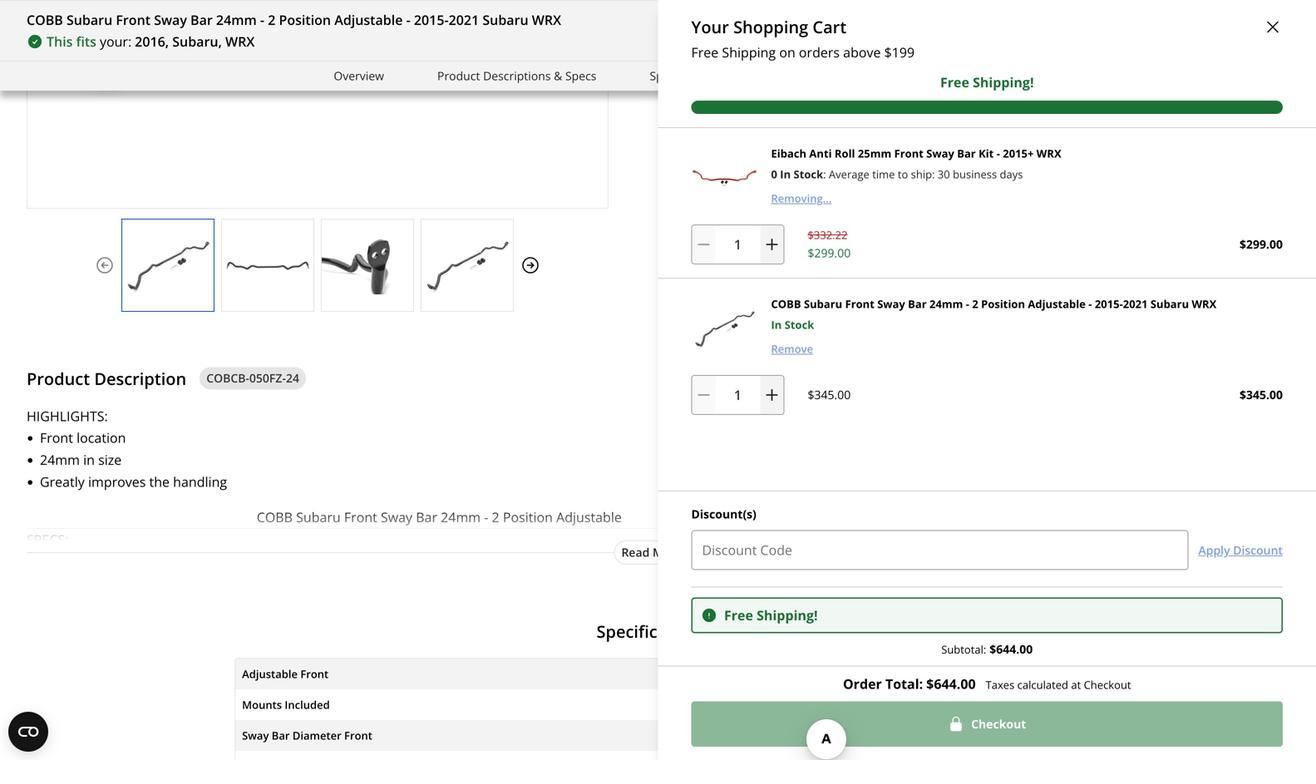 Task type: vqa. For each thing, say whether or not it's contained in the screenshot.
I
no



Task type: locate. For each thing, give the bounding box(es) containing it.
1 horizontal spatial free
[[725, 606, 754, 624]]

1 horizontal spatial this
[[685, 45, 712, 63]]

your
[[692, 15, 729, 38]]

1 $345.00 from the left
[[808, 387, 851, 403]]

1 horizontal spatial subaru,
[[811, 45, 861, 63]]

- inside eibach anti roll 25mm front sway bar kit - 2015+ wrx 0 in stock : average time to ship: 30 business days
[[997, 146, 1001, 161]]

24mm inside the cobb subaru front sway bar 24mm - 2 position adjustable - 2015-2021 subaru wrx in stock
[[930, 297, 964, 312]]

2 for stock
[[973, 297, 979, 312]]

at
[[1072, 677, 1082, 692]]

decrement image
[[696, 236, 712, 253], [696, 387, 712, 403]]

taxes calculated at checkout
[[986, 677, 1132, 692]]

decrement image for $299.00
[[696, 236, 712, 253]]

0 horizontal spatial 24mm
[[216, 11, 257, 29]]

2 decrement image from the top
[[696, 387, 712, 403]]

cobb subaru front sway bar 24mm - 2 position adjustable - 2015-2021 subaru wrx this fits your: 2016, subaru, wrx
[[27, 11, 562, 50]]

0 horizontal spatial subaru,
[[172, 32, 222, 50]]

eibach anti roll 25mm front sway bar kit - 2015+ wrx 0 in stock : average time to ship: 30 business days
[[772, 146, 1062, 182]]

carries
[[963, 149, 1005, 167]]

kit
[[979, 146, 994, 161]]

1 vertical spatial 2021
[[1124, 297, 1148, 312]]

1 horizontal spatial sway
[[878, 297, 906, 312]]

1 horizontal spatial 2021
[[1124, 297, 1148, 312]]

2 horizontal spatial this
[[835, 149, 861, 167]]

wrx
[[532, 11, 562, 29], [225, 32, 255, 50], [864, 45, 894, 63], [1037, 146, 1062, 161], [1192, 297, 1217, 312]]

sway inside the cobb subaru front sway bar 24mm - 2 position adjustable - 2015-2021 subaru wrx in stock
[[878, 297, 906, 312]]

0 vertical spatial 24mm
[[216, 11, 257, 29]]

2015- for cobb subaru front sway bar 24mm - 2 position adjustable - 2015-2021 subaru wrx in stock
[[1095, 297, 1124, 312]]

1 vertical spatial stock
[[785, 317, 815, 332]]

cobb
[[27, 11, 63, 29], [772, 297, 802, 312]]

free
[[692, 43, 719, 61], [941, 73, 970, 91], [725, 606, 754, 624]]

cobb subaru front sway bar 24mm - 2 position adjustable - 2015-2021 subaru wrx in stock
[[772, 297, 1217, 332]]

0 vertical spatial sway
[[154, 11, 187, 29]]

2
[[268, 11, 276, 29], [973, 297, 979, 312]]

for
[[808, 171, 826, 189]]

0 vertical spatial 2015-
[[414, 11, 449, 29]]

a
[[1008, 149, 1016, 167]]

1 vertical spatial free shipping!
[[725, 606, 818, 624]]

bar inside the cobb subaru front sway bar 24mm - 2 position adjustable - 2015-2021 subaru wrx in stock
[[908, 297, 927, 312]]

fits inside cobb subaru front sway bar 24mm - 2 position adjustable - 2015-2021 subaru wrx this fits your: 2016, subaru, wrx
[[76, 32, 96, 50]]

2 horizontal spatial front
[[895, 146, 924, 161]]

open widget image
[[8, 712, 48, 752]]

front
[[116, 11, 151, 29], [895, 146, 924, 161], [846, 297, 875, 312]]

0 vertical spatial decrement image
[[696, 236, 712, 253]]

sway inside cobb subaru front sway bar 24mm - 2 position adjustable - 2015-2021 subaru wrx this fits your: 2016, subaru, wrx
[[154, 11, 187, 29]]

2015-
[[414, 11, 449, 29], [1095, 297, 1124, 312]]

0 vertical spatial in
[[781, 167, 791, 182]]

position
[[279, 11, 331, 29], [982, 297, 1026, 312]]

1 decrement image from the top
[[696, 236, 712, 253]]

2021 inside the cobb subaru front sway bar 24mm - 2 position adjustable - 2015-2021 subaru wrx in stock
[[1124, 297, 1148, 312]]

shipping
[[722, 43, 776, 61]]

24mm inside cobb subaru front sway bar 24mm - 2 position adjustable - 2015-2021 subaru wrx this fits your: 2016, subaru, wrx
[[216, 11, 257, 29]]

0 horizontal spatial cobb
[[27, 11, 63, 29]]

1 horizontal spatial $299.00
[[1240, 236, 1284, 252]]

0 vertical spatial 2
[[268, 11, 276, 29]]

1 horizontal spatial bar
[[908, 297, 927, 312]]

increment image
[[764, 236, 781, 253]]

0 horizontal spatial this
[[47, 32, 73, 50]]

0 horizontal spatial 2
[[268, 11, 276, 29]]

0 horizontal spatial free shipping!
[[725, 606, 818, 624]]

additional
[[830, 171, 892, 189]]

1 vertical spatial front
[[895, 146, 924, 161]]

this inside the this part is new and carries a full manufacturer warranty. see manufacturer's website for additional details.
[[835, 149, 861, 167]]

2015- inside the cobb subaru front sway bar 24mm - 2 position adjustable - 2015-2021 subaru wrx in stock
[[1095, 297, 1124, 312]]

2 vertical spatial bar
[[908, 297, 927, 312]]

stock
[[794, 167, 824, 182], [785, 317, 815, 332]]

2 vertical spatial front
[[846, 297, 875, 312]]

bar for fits
[[191, 11, 213, 29]]

:
[[824, 167, 826, 182]]

sway
[[154, 11, 187, 29], [927, 146, 955, 161], [878, 297, 906, 312]]

this
[[47, 32, 73, 50], [685, 45, 712, 63], [835, 149, 861, 167]]

2 horizontal spatial bar
[[958, 146, 976, 161]]

subaru,
[[172, 32, 222, 50], [811, 45, 861, 63]]

0 horizontal spatial 2016,
[[135, 32, 169, 50]]

cobb for in
[[772, 297, 802, 312]]

your:
[[100, 32, 132, 50], [739, 45, 770, 63]]

manufacturer's warranty:
[[659, 149, 832, 167]]

decrement image left increment image
[[696, 387, 712, 403]]

0 horizontal spatial position
[[279, 11, 331, 29]]

1 vertical spatial cobb
[[772, 297, 802, 312]]

0 vertical spatial $644.00
[[990, 641, 1033, 657]]

1 vertical spatial position
[[982, 297, 1026, 312]]

adjustable inside cobb subaru front sway bar 24mm - 2 position adjustable - 2015-2021 subaru wrx this fits your: 2016, subaru, wrx
[[335, 11, 403, 29]]

subaru
[[67, 11, 112, 29], [483, 11, 529, 29], [804, 297, 843, 312], [1151, 297, 1190, 312]]

0 horizontal spatial $345.00
[[808, 387, 851, 403]]

$299.00
[[1240, 236, 1284, 252], [808, 245, 851, 261]]

decrement image for $345.00
[[696, 387, 712, 403]]

1 horizontal spatial $345.00
[[1240, 387, 1284, 403]]

1 horizontal spatial 24mm
[[930, 297, 964, 312]]

checkout
[[1084, 677, 1132, 692]]

0 horizontal spatial fits
[[76, 32, 96, 50]]

$644.00 up taxes
[[990, 641, 1033, 657]]

cobb inside cobb subaru front sway bar 24mm - 2 position adjustable - 2015-2021 subaru wrx this fits your: 2016, subaru, wrx
[[27, 11, 63, 29]]

shopping
[[734, 15, 809, 38]]

1 vertical spatial 24mm
[[930, 297, 964, 312]]

position inside the cobb subaru front sway bar 24mm - 2 position adjustable - 2015-2021 subaru wrx in stock
[[982, 297, 1026, 312]]

manufacturer's
[[659, 149, 762, 167]]

1 vertical spatial 2015-
[[1095, 297, 1124, 312]]

1 vertical spatial sway
[[927, 146, 955, 161]]

adjustable inside the cobb subaru front sway bar 24mm - 2 position adjustable - 2015-2021 subaru wrx in stock
[[1028, 297, 1086, 312]]

0 horizontal spatial free
[[692, 43, 719, 61]]

1 horizontal spatial 2
[[973, 297, 979, 312]]

0 horizontal spatial 2015-
[[414, 11, 449, 29]]

$644.00 down 'subtotal:'
[[927, 675, 976, 693]]

2 horizontal spatial sway
[[927, 146, 955, 161]]

2 horizontal spatial free
[[941, 73, 970, 91]]

1 vertical spatial free
[[941, 73, 970, 91]]

front inside eibach anti roll 25mm front sway bar kit - 2015+ wrx 0 in stock : average time to ship: 30 business days
[[895, 146, 924, 161]]

1 horizontal spatial cobb
[[772, 297, 802, 312]]

2 inside the cobb subaru front sway bar 24mm - 2 position adjustable - 2015-2021 subaru wrx in stock
[[973, 297, 979, 312]]

2015- for cobb subaru front sway bar 24mm - 2 position adjustable - 2015-2021 subaru wrx this fits your: 2016, subaru, wrx
[[414, 11, 449, 29]]

2016,
[[135, 32, 169, 50], [774, 45, 808, 63]]

0 horizontal spatial your:
[[100, 32, 132, 50]]

subaru, inside cobb subaru front sway bar 24mm - 2 position adjustable - 2015-2021 subaru wrx this fits your: 2016, subaru, wrx
[[172, 32, 222, 50]]

$345.00
[[808, 387, 851, 403], [1240, 387, 1284, 403]]

0 horizontal spatial 2021
[[449, 11, 479, 29]]

is
[[893, 149, 903, 167]]

more
[[653, 544, 683, 560]]

1 vertical spatial $644.00
[[927, 675, 976, 693]]

1 vertical spatial decrement image
[[696, 387, 712, 403]]

2 inside cobb subaru front sway bar 24mm - 2 position adjustable - 2015-2021 subaru wrx this fits your: 2016, subaru, wrx
[[268, 11, 276, 29]]

1 horizontal spatial shipping!
[[973, 73, 1034, 91]]

$644.00
[[990, 641, 1033, 657], [927, 675, 976, 693]]

cart
[[813, 15, 847, 38]]

2021
[[449, 11, 479, 29], [1124, 297, 1148, 312]]

part
[[864, 149, 890, 167]]

bar for stock
[[908, 297, 927, 312]]

time
[[873, 167, 895, 182]]

front inside cobb subaru front sway bar 24mm - 2 position adjustable - 2015-2021 subaru wrx this fits your: 2016, subaru, wrx
[[116, 11, 151, 29]]

adjustable
[[335, 11, 403, 29], [1028, 297, 1086, 312]]

0 vertical spatial front
[[116, 11, 151, 29]]

position inside cobb subaru front sway bar 24mm - 2 position adjustable - 2015-2021 subaru wrx this fits your: 2016, subaru, wrx
[[279, 11, 331, 29]]

0 horizontal spatial adjustable
[[335, 11, 403, 29]]

2 for fits
[[268, 11, 276, 29]]

order total: $644.00
[[843, 675, 976, 693]]

sway for fits
[[154, 11, 187, 29]]

0
[[772, 167, 778, 182]]

0 horizontal spatial sway
[[154, 11, 187, 29]]

2 vertical spatial free
[[725, 606, 754, 624]]

1 vertical spatial adjustable
[[1028, 297, 1086, 312]]

total:
[[886, 675, 923, 693]]

to
[[898, 167, 909, 182]]

-
[[260, 11, 265, 29], [406, 11, 411, 29], [997, 146, 1001, 161], [966, 297, 970, 312], [1089, 297, 1093, 312]]

0 vertical spatial stock
[[794, 167, 824, 182]]

adjustable for cobb subaru front sway bar 24mm - 2 position adjustable - 2015-2021 subaru wrx this fits your: 2016, subaru, wrx
[[335, 11, 403, 29]]

0 vertical spatial 2021
[[449, 11, 479, 29]]

average
[[829, 167, 870, 182]]

in
[[781, 167, 791, 182], [772, 317, 782, 332]]

in right 0
[[781, 167, 791, 182]]

1 horizontal spatial 2015-
[[1095, 297, 1124, 312]]

orders
[[799, 43, 840, 61]]

0 vertical spatial adjustable
[[335, 11, 403, 29]]

1 horizontal spatial adjustable
[[1028, 297, 1086, 312]]

None number field
[[692, 225, 785, 265], [692, 375, 785, 415], [692, 225, 785, 265], [692, 375, 785, 415]]

0 vertical spatial cobb
[[27, 11, 63, 29]]

decrement image down manufacturer's
[[696, 236, 712, 253]]

0 vertical spatial bar
[[191, 11, 213, 29]]

stock right "cobcb-050fz-24 cobb subaru front sway bar 24mm - 2 position adjustable - 2015-2021 subaru wrx," image
[[785, 317, 815, 332]]

cobb for this
[[27, 11, 63, 29]]

0 vertical spatial position
[[279, 11, 331, 29]]

front inside the cobb subaru front sway bar 24mm - 2 position adjustable - 2015-2021 subaru wrx in stock
[[846, 297, 875, 312]]

fits
[[76, 32, 96, 50], [715, 45, 735, 63]]

anti
[[810, 146, 832, 161]]

0 horizontal spatial front
[[116, 11, 151, 29]]

stock down anti
[[794, 167, 824, 182]]

1 vertical spatial 2
[[973, 297, 979, 312]]

free shipping!
[[941, 73, 1034, 91], [725, 606, 818, 624]]

2015- inside cobb subaru front sway bar 24mm - 2 position adjustable - 2015-2021 subaru wrx this fits your: 2016, subaru, wrx
[[414, 11, 449, 29]]

bar inside cobb subaru front sway bar 24mm - 2 position adjustable - 2015-2021 subaru wrx this fits your: 2016, subaru, wrx
[[191, 11, 213, 29]]

0 vertical spatial free shipping!
[[941, 73, 1034, 91]]

1 horizontal spatial position
[[982, 297, 1026, 312]]

1 vertical spatial in
[[772, 317, 782, 332]]

cobb inside the cobb subaru front sway bar 24mm - 2 position adjustable - 2015-2021 subaru wrx in stock
[[772, 297, 802, 312]]

shipping!
[[973, 73, 1034, 91], [757, 606, 818, 624]]

1 horizontal spatial front
[[846, 297, 875, 312]]

0 vertical spatial free
[[692, 43, 719, 61]]

new
[[906, 149, 932, 167]]

position for stock
[[982, 297, 1026, 312]]

in inside eibach anti roll 25mm front sway bar kit - 2015+ wrx 0 in stock : average time to ship: 30 business days
[[781, 167, 791, 182]]

24mm for fits
[[216, 11, 257, 29]]

subtotal:
[[942, 642, 987, 657]]

0 horizontal spatial bar
[[191, 11, 213, 29]]

2021 inside cobb subaru front sway bar 24mm - 2 position adjustable - 2015-2021 subaru wrx this fits your: 2016, subaru, wrx
[[449, 11, 479, 29]]

1 vertical spatial shipping!
[[757, 606, 818, 624]]

1 vertical spatial bar
[[958, 146, 976, 161]]

2 vertical spatial sway
[[878, 297, 906, 312]]

wrx inside the cobb subaru front sway bar 24mm - 2 position adjustable - 2015-2021 subaru wrx in stock
[[1192, 297, 1217, 312]]

in right "cobcb-050fz-24 cobb subaru front sway bar 24mm - 2 position adjustable - 2015-2021 subaru wrx," image
[[772, 317, 782, 332]]

bar
[[191, 11, 213, 29], [958, 146, 976, 161], [908, 297, 927, 312]]

24mm
[[216, 11, 257, 29], [930, 297, 964, 312]]



Task type: describe. For each thing, give the bounding box(es) containing it.
days
[[1000, 167, 1024, 182]]

see
[[1193, 149, 1216, 167]]

eib7727.310 eibach anti roll 25mm front sway bar kit - 2015+ wrx, image
[[692, 145, 758, 211]]

bar inside eibach anti roll 25mm front sway bar kit - 2015+ wrx 0 in stock : average time to ship: 30 business days
[[958, 146, 976, 161]]

25mm
[[858, 146, 892, 161]]

front for stock
[[846, 297, 875, 312]]

2021 for cobb subaru front sway bar 24mm - 2 position adjustable - 2015-2021 subaru wrx this fits your: 2016, subaru, wrx
[[449, 11, 479, 29]]

read
[[622, 544, 650, 560]]

manufacturer
[[1042, 149, 1127, 167]]

2015+
[[1003, 146, 1034, 161]]

details.
[[895, 171, 940, 189]]

your shopping cart
[[692, 15, 847, 38]]

this part is new and carries a full manufacturer warranty. see manufacturer's website for additional details.
[[659, 149, 1216, 189]]

1 horizontal spatial $644.00
[[990, 641, 1033, 657]]

and
[[936, 149, 960, 167]]

Discount Code field
[[692, 530, 1189, 570]]

website
[[757, 171, 805, 189]]

24mm for stock
[[930, 297, 964, 312]]

warranty:
[[765, 149, 832, 167]]

0 horizontal spatial $644.00
[[927, 675, 976, 693]]

taxes
[[986, 677, 1015, 692]]

this for this part is new and carries a full manufacturer warranty. see manufacturer's website for additional details.
[[835, 149, 861, 167]]

1 horizontal spatial 2016,
[[774, 45, 808, 63]]

1 horizontal spatial free shipping!
[[941, 73, 1034, 91]]

1 horizontal spatial your:
[[739, 45, 770, 63]]

full
[[1019, 149, 1038, 167]]

0 horizontal spatial $299.00
[[808, 245, 851, 261]]

subtotal: $644.00
[[942, 641, 1033, 657]]

calculated
[[1018, 677, 1069, 692]]

order
[[843, 675, 882, 693]]

0 vertical spatial shipping!
[[973, 73, 1034, 91]]

warranty.
[[1131, 149, 1190, 167]]

manufacturer's
[[659, 171, 754, 189]]

30
[[938, 167, 951, 182]]

position for fits
[[279, 11, 331, 29]]

0 horizontal spatial shipping!
[[757, 606, 818, 624]]

2016, inside cobb subaru front sway bar 24mm - 2 position adjustable - 2015-2021 subaru wrx this fits your: 2016, subaru, wrx
[[135, 32, 169, 50]]

on
[[780, 43, 796, 61]]

roll
[[835, 146, 856, 161]]

business
[[953, 167, 998, 182]]

2 $345.00 from the left
[[1240, 387, 1284, 403]]

this for this fits your: 2016, subaru, wrx
[[685, 45, 712, 63]]

above
[[844, 43, 881, 61]]

eibach anti roll 25mm front sway bar kit - 2015+ wrx link
[[772, 146, 1062, 161]]

read more
[[622, 544, 683, 560]]

sway for stock
[[878, 297, 906, 312]]

$
[[885, 43, 892, 61]]

specifications
[[597, 620, 707, 643]]

199
[[892, 43, 915, 61]]

in inside the cobb subaru front sway bar 24mm - 2 position adjustable - 2015-2021 subaru wrx in stock
[[772, 317, 782, 332]]

your: inside cobb subaru front sway bar 24mm - 2 position adjustable - 2015-2021 subaru wrx this fits your: 2016, subaru, wrx
[[100, 32, 132, 50]]

eibach
[[772, 146, 807, 161]]

stock inside the cobb subaru front sway bar 24mm - 2 position adjustable - 2015-2021 subaru wrx in stock
[[785, 317, 815, 332]]

wrx inside eibach anti roll 25mm front sway bar kit - 2015+ wrx 0 in stock : average time to ship: 30 business days
[[1037, 146, 1062, 161]]

cobcb-050fz-24 cobb subaru front sway bar 24mm - 2 position adjustable - 2015-2021 subaru wrx, image
[[692, 295, 758, 362]]

ship:
[[911, 167, 935, 182]]

this inside cobb subaru front sway bar 24mm - 2 position adjustable - 2015-2021 subaru wrx this fits your: 2016, subaru, wrx
[[47, 32, 73, 50]]

free shipping on orders above $ 199
[[692, 43, 915, 61]]

adjustable for cobb subaru front sway bar 24mm - 2 position adjustable - 2015-2021 subaru wrx in stock
[[1028, 297, 1086, 312]]

$332.22
[[808, 228, 848, 243]]

front for fits
[[116, 11, 151, 29]]

your shopping cart dialog
[[658, 0, 1317, 760]]

discount(s)
[[692, 506, 757, 522]]

cobb subaru front sway bar 24mm - 2 position adjustable - 2015-2021 subaru wrx link
[[772, 297, 1217, 312]]

stock inside eibach anti roll 25mm front sway bar kit - 2015+ wrx 0 in stock : average time to ship: 30 business days
[[794, 167, 824, 182]]

$332.22 $299.00
[[808, 228, 851, 261]]

this fits your: 2016, subaru, wrx
[[685, 45, 894, 63]]

sway inside eibach anti roll 25mm front sway bar kit - 2015+ wrx 0 in stock : average time to ship: 30 business days
[[927, 146, 955, 161]]

2021 for cobb subaru front sway bar 24mm - 2 position adjustable - 2015-2021 subaru wrx in stock
[[1124, 297, 1148, 312]]

1 horizontal spatial fits
[[715, 45, 735, 63]]

increment image
[[764, 387, 781, 403]]



